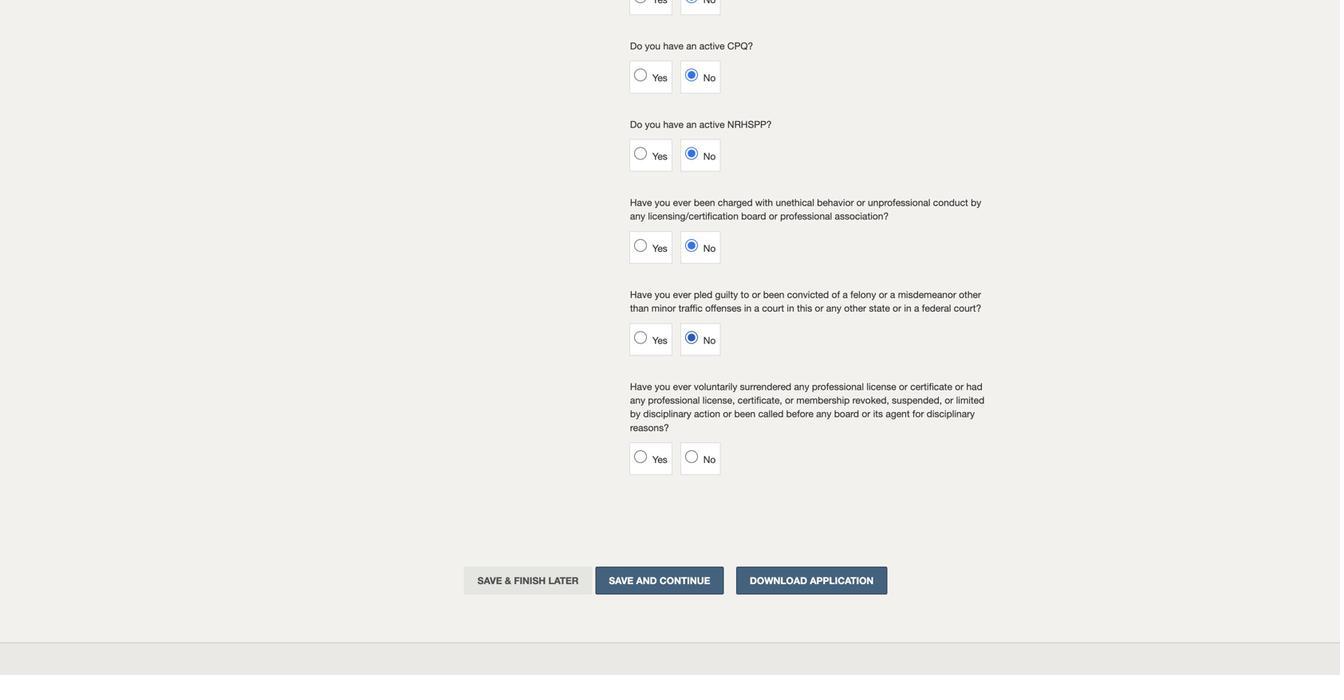 Task type: describe. For each thing, give the bounding box(es) containing it.
or up suspended,
[[899, 381, 908, 392]]

no radio for pled
[[685, 331, 698, 344]]

certificate,
[[738, 395, 782, 406]]

yes radio for do you have an active cpq?
[[634, 69, 647, 81]]

1 vertical spatial professional
[[812, 381, 864, 392]]

1 disciplinary from the left
[[643, 409, 691, 420]]

unprofessional
[[868, 197, 931, 208]]

no radio for an
[[685, 147, 698, 160]]

any down membership
[[816, 409, 832, 420]]

or down license,
[[723, 409, 732, 420]]

any up membership
[[794, 381, 809, 392]]

no for with
[[703, 243, 716, 254]]

2 disciplinary from the left
[[927, 409, 975, 420]]

you for have you ever pled guilty to or been convicted of a felony or a misdemeanor other than minor traffic offenses in a court in this or any other state or in a federal court?
[[655, 289, 670, 300]]

felony
[[851, 289, 876, 300]]

been inside have you ever pled guilty to or been convicted of a felony or a misdemeanor other than minor traffic offenses in a court in this or any other state or in a federal court?
[[763, 289, 785, 300]]

or left its
[[862, 409, 871, 420]]

have you ever been charged with unethical behavior or unprofessional conduct by any licensing/certification board or professional association?
[[630, 197, 982, 222]]

license
[[867, 381, 896, 392]]

board inside have you ever been charged with unethical behavior or unprofessional conduct by any licensing/certification board or professional association?
[[741, 211, 766, 222]]

an for nrhspp?
[[686, 119, 697, 130]]

agent
[[886, 409, 910, 420]]

reasons?
[[630, 422, 669, 433]]

a left court
[[754, 303, 759, 314]]

conduct
[[933, 197, 968, 208]]

board inside have you ever voluntarily surrendered any professional license or certificate or had any professional license, certificate, or membership revoked, suspended, or limited by disciplinary action or been called before any board or its agent for disciplinary reasons?
[[834, 409, 859, 420]]

its
[[873, 409, 883, 420]]

nrhspp?
[[727, 119, 772, 130]]

yes for do you have an active cpq?
[[652, 72, 668, 83]]

no radio for been
[[685, 239, 698, 252]]

2 vertical spatial professional
[[648, 395, 700, 406]]

minor
[[652, 303, 676, 314]]

with
[[755, 197, 773, 208]]

you for have you ever been charged with unethical behavior or unprofessional conduct by any licensing/certification board or professional association?
[[655, 197, 670, 208]]

charged
[[718, 197, 753, 208]]

do for do you have an active nrhspp?
[[630, 119, 642, 130]]

unethical
[[776, 197, 814, 208]]

called
[[758, 409, 784, 420]]

yes for have you ever voluntarily surrendered any professional license or certificate or had any professional license, certificate, or membership revoked, suspended, or limited by disciplinary action or been called before any board or its agent for disciplinary reasons?
[[652, 454, 668, 465]]

have for do you have an active cpq?
[[663, 40, 684, 51]]

a down misdemeanor
[[914, 303, 919, 314]]

voluntarily
[[694, 381, 737, 392]]

pled
[[694, 289, 713, 300]]

active for cpq?
[[699, 40, 725, 51]]

no radio for voluntarily
[[685, 451, 698, 463]]

revoked,
[[853, 395, 889, 406]]

or right state
[[893, 303, 902, 314]]

yes radio for do you have an active nrhspp?
[[634, 147, 647, 160]]

federal
[[922, 303, 951, 314]]

ever for been
[[673, 197, 691, 208]]

by inside have you ever been charged with unethical behavior or unprofessional conduct by any licensing/certification board or professional association?
[[971, 197, 982, 208]]

before
[[786, 409, 814, 420]]

action
[[694, 409, 720, 420]]

or down with
[[769, 211, 778, 222]]

download
[[750, 576, 807, 587]]

license,
[[703, 395, 735, 406]]

yes radio for have you ever been charged with unethical behavior or unprofessional conduct by any licensing/certification board or professional association?
[[634, 239, 647, 252]]

have for have you ever voluntarily surrendered any professional license or certificate or had any professional license, certificate, or membership revoked, suspended, or limited by disciplinary action or been called before any board or its agent for disciplinary reasons?
[[630, 381, 652, 392]]

a right felony
[[890, 289, 895, 300]]

been inside have you ever been charged with unethical behavior or unprofessional conduct by any licensing/certification board or professional association?
[[694, 197, 715, 208]]

you for have you ever voluntarily surrendered any professional license or certificate or had any professional license, certificate, or membership revoked, suspended, or limited by disciplinary action or been called before any board or its agent for disciplinary reasons?
[[655, 381, 670, 392]]

this
[[797, 303, 812, 314]]

or left had
[[955, 381, 964, 392]]

you for do you have an active nrhspp?
[[645, 119, 661, 130]]

or up association? on the right of page
[[857, 197, 865, 208]]

an for cpq?
[[686, 40, 697, 51]]



Task type: locate. For each thing, give the bounding box(es) containing it.
active for nrhspp?
[[699, 119, 725, 130]]

have up reasons?
[[630, 381, 652, 392]]

2 no radio from the top
[[685, 239, 698, 252]]

been up court
[[763, 289, 785, 300]]

0 vertical spatial do
[[630, 40, 642, 51]]

0 vertical spatial ever
[[673, 197, 691, 208]]

no down do you have an active nrhspp?
[[703, 151, 716, 162]]

1 do from the top
[[630, 40, 642, 51]]

1 no radio from the top
[[685, 0, 698, 3]]

2 no radio from the top
[[685, 147, 698, 160]]

board
[[741, 211, 766, 222], [834, 409, 859, 420]]

4 no from the top
[[703, 335, 716, 346]]

board down membership
[[834, 409, 859, 420]]

1 active from the top
[[699, 40, 725, 51]]

yes radio up do you have an active cpq?
[[634, 0, 647, 3]]

yes down do you have an active nrhspp?
[[652, 151, 668, 162]]

professional up membership
[[812, 381, 864, 392]]

or up before
[[785, 395, 794, 406]]

0 vertical spatial no radio
[[685, 0, 698, 3]]

have you ever voluntarily surrendered any professional license or certificate or had any professional license, certificate, or membership revoked, suspended, or limited by disciplinary action or been called before any board or its agent for disciplinary reasons?
[[630, 381, 985, 433]]

any up reasons?
[[630, 395, 645, 406]]

no down licensing/certification
[[703, 243, 716, 254]]

ever left "voluntarily"
[[673, 381, 691, 392]]

1 horizontal spatial in
[[787, 303, 794, 314]]

limited
[[956, 395, 985, 406]]

do you have an active nrhspp?
[[630, 119, 772, 130]]

yes down reasons?
[[652, 454, 668, 465]]

no for cpq?
[[703, 72, 716, 83]]

1 an from the top
[[686, 40, 697, 51]]

have for do you have an active nrhspp?
[[663, 119, 684, 130]]

yes radio down do you have an active cpq?
[[634, 69, 647, 81]]

Yes radio
[[634, 331, 647, 344]]

2 yes radio from the top
[[634, 69, 647, 81]]

yes for have you ever been charged with unethical behavior or unprofessional conduct by any licensing/certification board or professional association?
[[652, 243, 668, 254]]

no radio down do you have an active nrhspp?
[[685, 147, 698, 160]]

other up the court?
[[959, 289, 981, 300]]

1 horizontal spatial board
[[834, 409, 859, 420]]

0 horizontal spatial disciplinary
[[643, 409, 691, 420]]

any inside have you ever been charged with unethical behavior or unprofessional conduct by any licensing/certification board or professional association?
[[630, 211, 645, 222]]

than
[[630, 303, 649, 314]]

2 vertical spatial no radio
[[685, 331, 698, 344]]

2 no from the top
[[703, 151, 716, 162]]

2 an from the top
[[686, 119, 697, 130]]

you inside have you ever voluntarily surrendered any professional license or certificate or had any professional license, certificate, or membership revoked, suspended, or limited by disciplinary action or been called before any board or its agent for disciplinary reasons?
[[655, 381, 670, 392]]

1 vertical spatial by
[[630, 409, 641, 420]]

2 vertical spatial no radio
[[685, 451, 698, 463]]

1 vertical spatial no radio
[[685, 239, 698, 252]]

no for nrhspp?
[[703, 151, 716, 162]]

no radio down licensing/certification
[[685, 239, 698, 252]]

professional down unethical
[[780, 211, 832, 222]]

any left licensing/certification
[[630, 211, 645, 222]]

2 vertical spatial have
[[630, 381, 652, 392]]

yes down do you have an active cpq?
[[652, 72, 668, 83]]

1 vertical spatial been
[[763, 289, 785, 300]]

5 no from the top
[[703, 454, 716, 465]]

have up licensing/certification
[[630, 197, 652, 208]]

have left cpq?
[[663, 40, 684, 51]]

state
[[869, 303, 890, 314]]

0 vertical spatial active
[[699, 40, 725, 51]]

no radio down traffic
[[685, 331, 698, 344]]

been up licensing/certification
[[694, 197, 715, 208]]

in left the this
[[787, 303, 794, 314]]

convicted
[[787, 289, 829, 300]]

no for to
[[703, 335, 716, 346]]

download  application link
[[736, 567, 887, 595]]

have inside have you ever been charged with unethical behavior or unprofessional conduct by any licensing/certification board or professional association?
[[630, 197, 652, 208]]

do you have an active cpq?
[[630, 40, 753, 51]]

an left nrhspp? on the right top of the page
[[686, 119, 697, 130]]

1 vertical spatial an
[[686, 119, 697, 130]]

2 ever from the top
[[673, 289, 691, 300]]

do for do you have an active cpq?
[[630, 40, 642, 51]]

3 yes from the top
[[652, 243, 668, 254]]

or right the this
[[815, 303, 824, 314]]

you
[[645, 40, 661, 51], [645, 119, 661, 130], [655, 197, 670, 208], [655, 289, 670, 300], [655, 381, 670, 392]]

no for any
[[703, 454, 716, 465]]

active left cpq?
[[699, 40, 725, 51]]

active left nrhspp? on the right top of the page
[[699, 119, 725, 130]]

by inside have you ever voluntarily surrendered any professional license or certificate or had any professional license, certificate, or membership revoked, suspended, or limited by disciplinary action or been called before any board or its agent for disciplinary reasons?
[[630, 409, 641, 420]]

0 horizontal spatial in
[[744, 303, 752, 314]]

1 no from the top
[[703, 72, 716, 83]]

2 active from the top
[[699, 119, 725, 130]]

2 in from the left
[[787, 303, 794, 314]]

been inside have you ever voluntarily surrendered any professional license or certificate or had any professional license, certificate, or membership revoked, suspended, or limited by disciplinary action or been called before any board or its agent for disciplinary reasons?
[[734, 409, 756, 420]]

no radio down do you have an active cpq?
[[685, 69, 698, 81]]

misdemeanor
[[898, 289, 956, 300]]

have you ever pled guilty to or been convicted of a felony or a misdemeanor other than minor traffic offenses in a court in this or any other state or in a federal court?
[[630, 289, 981, 314]]

been down certificate,
[[734, 409, 756, 420]]

other down felony
[[844, 303, 866, 314]]

4 yes from the top
[[652, 335, 668, 346]]

0 horizontal spatial board
[[741, 211, 766, 222]]

1 vertical spatial other
[[844, 303, 866, 314]]

have for have you ever pled guilty to or been convicted of a felony or a misdemeanor other than minor traffic offenses in a court in this or any other state or in a federal court?
[[630, 289, 652, 300]]

do
[[630, 40, 642, 51], [630, 119, 642, 130]]

1 yes radio from the top
[[634, 0, 647, 3]]

2 vertical spatial ever
[[673, 381, 691, 392]]

0 vertical spatial other
[[959, 289, 981, 300]]

1 vertical spatial no radio
[[685, 147, 698, 160]]

a right of
[[843, 289, 848, 300]]

3 no radio from the top
[[685, 451, 698, 463]]

1 ever from the top
[[673, 197, 691, 208]]

ever inside have you ever been charged with unethical behavior or unprofessional conduct by any licensing/certification board or professional association?
[[673, 197, 691, 208]]

0 horizontal spatial been
[[694, 197, 715, 208]]

guilty
[[715, 289, 738, 300]]

have inside have you ever pled guilty to or been convicted of a felony or a misdemeanor other than minor traffic offenses in a court in this or any other state or in a federal court?
[[630, 289, 652, 300]]

ever
[[673, 197, 691, 208], [673, 289, 691, 300], [673, 381, 691, 392]]

2 do from the top
[[630, 119, 642, 130]]

0 vertical spatial an
[[686, 40, 697, 51]]

0 vertical spatial have
[[630, 197, 652, 208]]

you inside have you ever been charged with unethical behavior or unprofessional conduct by any licensing/certification board or professional association?
[[655, 197, 670, 208]]

court?
[[954, 303, 981, 314]]

behavior
[[817, 197, 854, 208]]

1 have from the top
[[630, 197, 652, 208]]

3 no from the top
[[703, 243, 716, 254]]

yes radio up than
[[634, 239, 647, 252]]

1 vertical spatial ever
[[673, 289, 691, 300]]

2 vertical spatial been
[[734, 409, 756, 420]]

0 vertical spatial board
[[741, 211, 766, 222]]

any inside have you ever pled guilty to or been convicted of a felony or a misdemeanor other than minor traffic offenses in a court in this or any other state or in a federal court?
[[826, 303, 842, 314]]

by
[[971, 197, 982, 208], [630, 409, 641, 420]]

no radio for an
[[685, 69, 698, 81]]

0 vertical spatial no radio
[[685, 69, 698, 81]]

1 vertical spatial have
[[663, 119, 684, 130]]

professional up the action
[[648, 395, 700, 406]]

3 ever from the top
[[673, 381, 691, 392]]

1 no radio from the top
[[685, 69, 698, 81]]

0 horizontal spatial other
[[844, 303, 866, 314]]

application
[[810, 576, 874, 587]]

or up state
[[879, 289, 888, 300]]

ever inside have you ever voluntarily surrendered any professional license or certificate or had any professional license, certificate, or membership revoked, suspended, or limited by disciplinary action or been called before any board or its agent for disciplinary reasons?
[[673, 381, 691, 392]]

ever inside have you ever pled guilty to or been convicted of a felony or a misdemeanor other than minor traffic offenses in a court in this or any other state or in a federal court?
[[673, 289, 691, 300]]

been
[[694, 197, 715, 208], [763, 289, 785, 300], [734, 409, 756, 420]]

2 have from the top
[[663, 119, 684, 130]]

1 vertical spatial board
[[834, 409, 859, 420]]

0 vertical spatial professional
[[780, 211, 832, 222]]

disciplinary
[[643, 409, 691, 420], [927, 409, 975, 420]]

ever up traffic
[[673, 289, 691, 300]]

3 in from the left
[[904, 303, 912, 314]]

had
[[966, 381, 983, 392]]

yes right yes radio
[[652, 335, 668, 346]]

2 yes from the top
[[652, 151, 668, 162]]

for
[[913, 409, 924, 420]]

no down do you have an active cpq?
[[703, 72, 716, 83]]

by up reasons?
[[630, 409, 641, 420]]

have for have you ever been charged with unethical behavior or unprofessional conduct by any licensing/certification board or professional association?
[[630, 197, 652, 208]]

active
[[699, 40, 725, 51], [699, 119, 725, 130]]

have left nrhspp? on the right top of the page
[[663, 119, 684, 130]]

board down with
[[741, 211, 766, 222]]

surrendered
[[740, 381, 792, 392]]

1 horizontal spatial been
[[734, 409, 756, 420]]

yes for do you have an active nrhspp?
[[652, 151, 668, 162]]

association?
[[835, 211, 889, 222]]

1 vertical spatial have
[[630, 289, 652, 300]]

ever up licensing/certification
[[673, 197, 691, 208]]

in
[[744, 303, 752, 314], [787, 303, 794, 314], [904, 303, 912, 314]]

1 horizontal spatial disciplinary
[[927, 409, 975, 420]]

0 vertical spatial by
[[971, 197, 982, 208]]

1 horizontal spatial by
[[971, 197, 982, 208]]

2 horizontal spatial been
[[763, 289, 785, 300]]

1 vertical spatial do
[[630, 119, 642, 130]]

or left limited
[[945, 395, 954, 406]]

download  application
[[750, 576, 874, 587]]

1 vertical spatial active
[[699, 119, 725, 130]]

yes
[[652, 72, 668, 83], [652, 151, 668, 162], [652, 243, 668, 254], [652, 335, 668, 346], [652, 454, 668, 465]]

None button
[[464, 567, 592, 595], [595, 567, 724, 595], [464, 567, 592, 595], [595, 567, 724, 595]]

court
[[762, 303, 784, 314]]

no radio up do you have an active cpq?
[[685, 0, 698, 3]]

no down the action
[[703, 454, 716, 465]]

disciplinary down limited
[[927, 409, 975, 420]]

have
[[630, 197, 652, 208], [630, 289, 652, 300], [630, 381, 652, 392]]

yes radio down do you have an active nrhspp?
[[634, 147, 647, 160]]

offenses
[[705, 303, 742, 314]]

traffic
[[679, 303, 703, 314]]

0 vertical spatial been
[[694, 197, 715, 208]]

3 yes radio from the top
[[634, 147, 647, 160]]

ever for voluntarily
[[673, 381, 691, 392]]

you inside have you ever pled guilty to or been convicted of a felony or a misdemeanor other than minor traffic offenses in a court in this or any other state or in a federal court?
[[655, 289, 670, 300]]

or
[[857, 197, 865, 208], [769, 211, 778, 222], [752, 289, 761, 300], [879, 289, 888, 300], [815, 303, 824, 314], [893, 303, 902, 314], [899, 381, 908, 392], [955, 381, 964, 392], [785, 395, 794, 406], [945, 395, 954, 406], [723, 409, 732, 420], [862, 409, 871, 420]]

Yes radio
[[634, 0, 647, 3], [634, 69, 647, 81], [634, 147, 647, 160], [634, 239, 647, 252], [634, 451, 647, 463]]

have inside have you ever voluntarily surrendered any professional license or certificate or had any professional license, certificate, or membership revoked, suspended, or limited by disciplinary action or been called before any board or its agent for disciplinary reasons?
[[630, 381, 652, 392]]

of
[[832, 289, 840, 300]]

1 in from the left
[[744, 303, 752, 314]]

a
[[843, 289, 848, 300], [890, 289, 895, 300], [754, 303, 759, 314], [914, 303, 919, 314]]

in down misdemeanor
[[904, 303, 912, 314]]

any
[[630, 211, 645, 222], [826, 303, 842, 314], [794, 381, 809, 392], [630, 395, 645, 406], [816, 409, 832, 420]]

cpq?
[[727, 40, 753, 51]]

yes radio for have you ever voluntarily surrendered any professional license or certificate or had any professional license, certificate, or membership revoked, suspended, or limited by disciplinary action or been called before any board or its agent for disciplinary reasons?
[[634, 451, 647, 463]]

yes radio down reasons?
[[634, 451, 647, 463]]

have
[[663, 40, 684, 51], [663, 119, 684, 130]]

or right to on the top of the page
[[752, 289, 761, 300]]

certificate
[[910, 381, 952, 392]]

suspended,
[[892, 395, 942, 406]]

0 horizontal spatial by
[[630, 409, 641, 420]]

other
[[959, 289, 981, 300], [844, 303, 866, 314]]

3 no radio from the top
[[685, 331, 698, 344]]

no down offenses
[[703, 335, 716, 346]]

1 horizontal spatial other
[[959, 289, 981, 300]]

have up than
[[630, 289, 652, 300]]

5 yes from the top
[[652, 454, 668, 465]]

1 have from the top
[[663, 40, 684, 51]]

professional inside have you ever been charged with unethical behavior or unprofessional conduct by any licensing/certification board or professional association?
[[780, 211, 832, 222]]

no radio down the action
[[685, 451, 698, 463]]

yes down licensing/certification
[[652, 243, 668, 254]]

yes for have you ever pled guilty to or been convicted of a felony or a misdemeanor other than minor traffic offenses in a court in this or any other state or in a federal court?
[[652, 335, 668, 346]]

an left cpq?
[[686, 40, 697, 51]]

in down to on the top of the page
[[744, 303, 752, 314]]

ever for pled
[[673, 289, 691, 300]]

membership
[[796, 395, 850, 406]]

No radio
[[685, 69, 698, 81], [685, 239, 698, 252], [685, 331, 698, 344]]

no
[[703, 72, 716, 83], [703, 151, 716, 162], [703, 243, 716, 254], [703, 335, 716, 346], [703, 454, 716, 465]]

3 have from the top
[[630, 381, 652, 392]]

1 yes from the top
[[652, 72, 668, 83]]

0 vertical spatial have
[[663, 40, 684, 51]]

2 horizontal spatial in
[[904, 303, 912, 314]]

you for do you have an active cpq?
[[645, 40, 661, 51]]

by right conduct
[[971, 197, 982, 208]]

2 have from the top
[[630, 289, 652, 300]]

to
[[741, 289, 749, 300]]

5 yes radio from the top
[[634, 451, 647, 463]]

licensing/certification
[[648, 211, 739, 222]]

disciplinary up reasons?
[[643, 409, 691, 420]]

No radio
[[685, 0, 698, 3], [685, 147, 698, 160], [685, 451, 698, 463]]

4 yes radio from the top
[[634, 239, 647, 252]]

any down of
[[826, 303, 842, 314]]

professional
[[780, 211, 832, 222], [812, 381, 864, 392], [648, 395, 700, 406]]

an
[[686, 40, 697, 51], [686, 119, 697, 130]]



Task type: vqa. For each thing, say whether or not it's contained in the screenshot.
Download
yes



